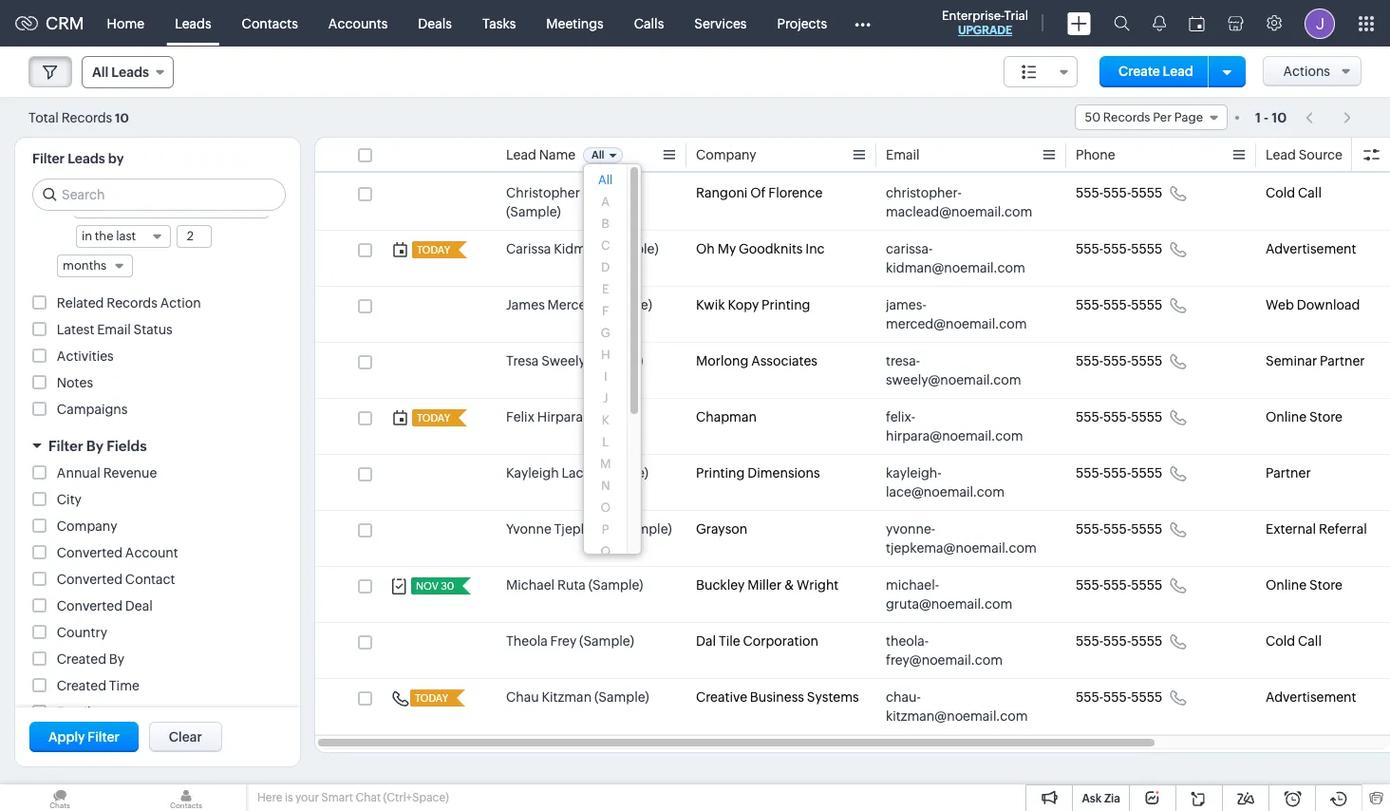 Task type: describe. For each thing, give the bounding box(es) containing it.
5555 for tresa- sweely@noemail.com
[[1132, 353, 1163, 369]]

5555 for christopher- maclead@noemail.com
[[1132, 185, 1163, 200]]

records for 10
[[61, 110, 112, 125]]

dal
[[696, 634, 716, 649]]

e
[[602, 282, 609, 296]]

deals link
[[403, 0, 467, 46]]

(sample) for kayleigh lace (sample)
[[594, 465, 649, 481]]

search element
[[1103, 0, 1142, 47]]

theola
[[506, 634, 548, 649]]

crm link
[[15, 13, 84, 33]]

florence
[[769, 185, 823, 200]]

5555 for kayleigh- lace@noemail.com
[[1132, 465, 1163, 481]]

10 for 1 - 10
[[1272, 110, 1287, 125]]

oh
[[696, 241, 715, 256]]

lead for lead name
[[506, 147, 537, 162]]

5555 for james- merced@noemail.com
[[1132, 297, 1163, 313]]

calls
[[634, 16, 664, 31]]

converted for converted contact
[[57, 572, 123, 587]]

yvonne tjepkema (sample) link
[[506, 520, 672, 539]]

in the last field
[[76, 225, 171, 248]]

call for theola- frey@noemail.com
[[1299, 634, 1322, 649]]

notes
[[57, 375, 93, 390]]

0 vertical spatial partner
[[1320, 353, 1366, 369]]

apply filter
[[48, 730, 120, 745]]

external referral
[[1266, 522, 1368, 537]]

yvonne-
[[886, 522, 936, 537]]

related
[[57, 295, 104, 311]]

wright
[[797, 578, 839, 593]]

country
[[57, 625, 107, 640]]

christopher- maclead@noemail.com
[[886, 185, 1033, 219]]

created time
[[57, 678, 140, 693]]

chau
[[506, 690, 539, 705]]

online for felix- hirpara@noemail.com
[[1266, 409, 1307, 425]]

none field the size
[[1004, 56, 1078, 87]]

ask
[[1082, 792, 1102, 806]]

5555 for felix- hirpara@noemail.com
[[1132, 409, 1163, 425]]

sweely@noemail.com
[[886, 372, 1022, 388]]

per
[[1153, 110, 1172, 124]]

row group containing christopher maclead (sample)
[[315, 175, 1391, 735]]

tresa- sweely@noemail.com link
[[886, 351, 1038, 389]]

crm
[[46, 13, 84, 33]]

yvonne tjepkema (sample)
[[506, 522, 672, 537]]

signals element
[[1142, 0, 1178, 47]]

0 horizontal spatial email
[[57, 705, 91, 720]]

p
[[602, 522, 609, 537]]

tresa sweely (sample)
[[506, 353, 643, 369]]

(sample) for michael ruta (sample)
[[589, 578, 644, 593]]

deals
[[418, 16, 452, 31]]

source
[[1299, 147, 1343, 162]]

today link for chau
[[410, 690, 450, 707]]

(sample) for theola frey (sample)
[[580, 634, 634, 649]]

1
[[1256, 110, 1261, 125]]

enterprise-
[[942, 9, 1005, 23]]

download
[[1297, 297, 1361, 313]]

revenue
[[103, 465, 157, 481]]

carissa
[[506, 241, 551, 256]]

nov 30 link
[[411, 578, 456, 595]]

kwik kopy printing
[[696, 297, 811, 313]]

ruta
[[558, 578, 586, 593]]

555-555-5555 for felix- hirpara@noemail.com
[[1076, 409, 1163, 425]]

lead for lead source
[[1266, 147, 1296, 162]]

(sample) for carissa kidman (sample)
[[604, 241, 659, 256]]

created for created by
[[57, 652, 106, 667]]

apply filter button
[[29, 722, 139, 752]]

theola-
[[886, 634, 929, 649]]

michael ruta (sample)
[[506, 578, 644, 593]]

5555 for theola- frey@noemail.com
[[1132, 634, 1163, 649]]

creative
[[696, 690, 748, 705]]

all for all
[[592, 149, 605, 161]]

james merced (sample) link
[[506, 295, 652, 314]]

(sample) for james merced (sample)
[[598, 297, 652, 313]]

here is your smart chat (ctrl+space)
[[257, 791, 449, 805]]

1 - 10
[[1256, 110, 1287, 125]]

10 for total records 10
[[115, 111, 129, 125]]

calls link
[[619, 0, 679, 46]]

1 horizontal spatial email
[[97, 322, 131, 337]]

create menu element
[[1056, 0, 1103, 46]]

filter by fields
[[48, 438, 147, 454]]

months
[[63, 258, 107, 273]]

james- merced@noemail.com link
[[886, 295, 1038, 333]]

Other Modules field
[[843, 8, 884, 38]]

buckley miller & wright
[[696, 578, 839, 593]]

nov
[[416, 580, 439, 592]]

all leads
[[92, 65, 149, 80]]

is
[[285, 791, 293, 805]]

oh my goodknits inc
[[696, 241, 825, 256]]

maclead@noemail.com
[[886, 204, 1033, 219]]

by for filter
[[86, 438, 104, 454]]

services
[[695, 16, 747, 31]]

james
[[506, 297, 545, 313]]

meetings link
[[531, 0, 619, 46]]

trial
[[1005, 9, 1029, 23]]

nov 30
[[416, 580, 454, 592]]

meetings
[[546, 16, 604, 31]]

in the last
[[82, 229, 136, 243]]

(sample) for tresa sweely (sample)
[[589, 353, 643, 369]]

chau-
[[886, 690, 921, 705]]

today for chau kitzman (sample)
[[415, 692, 448, 704]]

kayleigh lace (sample) link
[[506, 464, 649, 483]]

today link for felix
[[412, 409, 452, 427]]

5555 for carissa- kidman@noemail.com
[[1132, 241, 1163, 256]]

inc
[[806, 241, 825, 256]]

555-555-5555 for theola- frey@noemail.com
[[1076, 634, 1163, 649]]

advertisement for carissa- kidman@noemail.com
[[1266, 241, 1357, 256]]

filter inside button
[[88, 730, 120, 745]]

size image
[[1022, 64, 1037, 81]]

5555 for yvonne- tjepkema@noemail.com
[[1132, 522, 1163, 537]]

tasks
[[482, 16, 516, 31]]

j
[[603, 391, 608, 406]]

(sample) for chau kitzman (sample)
[[595, 690, 649, 705]]

associates
[[752, 353, 818, 369]]

city
[[57, 492, 82, 507]]

555-555-5555 for tresa- sweely@noemail.com
[[1076, 353, 1163, 369]]

created for created time
[[57, 678, 106, 693]]

tresa-
[[886, 353, 921, 369]]

profile image
[[1305, 8, 1336, 38]]

c
[[601, 238, 610, 253]]

search image
[[1114, 15, 1130, 31]]

555-555-5555 for christopher- maclead@noemail.com
[[1076, 185, 1163, 200]]

tasks link
[[467, 0, 531, 46]]

today for carissa kidman (sample)
[[417, 244, 450, 256]]

contact
[[125, 572, 175, 587]]

gruta@noemail.com
[[886, 597, 1013, 612]]

frey
[[551, 634, 577, 649]]

created by
[[57, 652, 125, 667]]

total records 10
[[28, 110, 129, 125]]

555-555-5555 for yvonne- tjepkema@noemail.com
[[1076, 522, 1163, 537]]

seminar
[[1266, 353, 1318, 369]]

rangoni of florence
[[696, 185, 823, 200]]

50 records per page
[[1085, 110, 1204, 124]]

michael
[[506, 578, 555, 593]]

a b c d e f g h i j k l m n o p q
[[600, 195, 611, 559]]

kidman@noemail.com
[[886, 260, 1026, 275]]

0 vertical spatial leads
[[175, 16, 211, 31]]

christopher-
[[886, 185, 962, 200]]

Search text field
[[33, 180, 285, 210]]

months field
[[57, 255, 133, 277]]



Task type: vqa. For each thing, say whether or not it's contained in the screenshot.


Task type: locate. For each thing, give the bounding box(es) containing it.
0 horizontal spatial lead
[[506, 147, 537, 162]]

2 converted from the top
[[57, 572, 123, 587]]

printing dimensions
[[696, 465, 820, 481]]

yvonne
[[506, 522, 552, 537]]

0 vertical spatial all
[[92, 65, 109, 80]]

created down the created by
[[57, 678, 106, 693]]

online down seminar
[[1266, 409, 1307, 425]]

signals image
[[1153, 15, 1166, 31]]

christopher maclead (sample)
[[506, 185, 636, 219]]

2 cold from the top
[[1266, 634, 1296, 649]]

1 online store from the top
[[1266, 409, 1343, 425]]

0 vertical spatial online
[[1266, 409, 1307, 425]]

by
[[86, 438, 104, 454], [109, 652, 125, 667]]

lead
[[1163, 64, 1194, 79], [506, 147, 537, 162], [1266, 147, 1296, 162]]

10 right -
[[1272, 110, 1287, 125]]

projects link
[[762, 0, 843, 46]]

1 cold from the top
[[1266, 185, 1296, 200]]

company up rangoni
[[696, 147, 757, 162]]

online for michael- gruta@noemail.com
[[1266, 578, 1307, 593]]

create menu image
[[1068, 12, 1091, 35]]

2 created from the top
[[57, 678, 106, 693]]

filter by fields button
[[15, 429, 300, 463]]

here
[[257, 791, 283, 805]]

partner right seminar
[[1320, 353, 1366, 369]]

action
[[160, 295, 201, 311]]

(sample) right kitzman
[[595, 690, 649, 705]]

(sample) up i
[[589, 353, 643, 369]]

2 horizontal spatial lead
[[1266, 147, 1296, 162]]

(sample) inside "link"
[[586, 409, 641, 425]]

company down city
[[57, 519, 117, 534]]

cold for christopher- maclead@noemail.com
[[1266, 185, 1296, 200]]

filter
[[32, 151, 65, 166], [48, 438, 83, 454], [88, 730, 120, 745]]

leads for filter leads by
[[68, 151, 105, 166]]

1 horizontal spatial partner
[[1320, 353, 1366, 369]]

555-555-5555 for chau- kitzman@noemail.com
[[1076, 690, 1163, 705]]

1 online from the top
[[1266, 409, 1307, 425]]

1 vertical spatial today
[[417, 412, 450, 424]]

50
[[1085, 110, 1101, 124]]

o
[[601, 501, 611, 515]]

2 vertical spatial today link
[[410, 690, 450, 707]]

0 vertical spatial advertisement
[[1266, 241, 1357, 256]]

1 horizontal spatial lead
[[1163, 64, 1194, 79]]

christopher
[[506, 185, 580, 200]]

printing up the "grayson"
[[696, 465, 745, 481]]

chapman
[[696, 409, 757, 425]]

1 vertical spatial online store
[[1266, 578, 1343, 593]]

lead source
[[1266, 147, 1343, 162]]

1 cold call from the top
[[1266, 185, 1322, 200]]

0 vertical spatial by
[[86, 438, 104, 454]]

filter for filter by fields
[[48, 438, 83, 454]]

by for created
[[109, 652, 125, 667]]

1 vertical spatial call
[[1299, 634, 1322, 649]]

0 horizontal spatial all
[[92, 65, 109, 80]]

g
[[601, 326, 610, 340]]

chau kitzman (sample)
[[506, 690, 649, 705]]

1 vertical spatial partner
[[1266, 465, 1311, 481]]

theola frey (sample) link
[[506, 632, 634, 651]]

2 vertical spatial filter
[[88, 730, 120, 745]]

merced@noemail.com
[[886, 316, 1027, 332]]

lead left name
[[506, 147, 537, 162]]

555-555-5555 for michael- gruta@noemail.com
[[1076, 578, 1163, 593]]

michael- gruta@noemail.com
[[886, 578, 1013, 612]]

None field
[[1004, 56, 1078, 87], [74, 196, 269, 218], [74, 196, 269, 218]]

carissa- kidman@noemail.com
[[886, 241, 1026, 275]]

kitzman@noemail.com
[[886, 709, 1028, 724]]

leads right 'home'
[[175, 16, 211, 31]]

leads inside field
[[111, 65, 149, 80]]

7 555-555-5555 from the top
[[1076, 522, 1163, 537]]

2 call from the top
[[1299, 634, 1322, 649]]

tile
[[719, 634, 741, 649]]

upgrade
[[958, 24, 1013, 37]]

store for felix- hirpara@noemail.com
[[1310, 409, 1343, 425]]

1 vertical spatial created
[[57, 678, 106, 693]]

store down the seminar partner
[[1310, 409, 1343, 425]]

10 555-555-5555 from the top
[[1076, 690, 1163, 705]]

(sample)
[[506, 204, 561, 219], [604, 241, 659, 256], [598, 297, 652, 313], [589, 353, 643, 369], [586, 409, 641, 425], [594, 465, 649, 481], [617, 522, 672, 537], [589, 578, 644, 593], [580, 634, 634, 649], [595, 690, 649, 705]]

leads left by
[[68, 151, 105, 166]]

9 555-555-5555 from the top
[[1076, 634, 1163, 649]]

1 vertical spatial cold call
[[1266, 634, 1322, 649]]

filter right apply on the left of the page
[[88, 730, 120, 745]]

cold call for theola- frey@noemail.com
[[1266, 634, 1322, 649]]

5555
[[1132, 185, 1163, 200], [1132, 241, 1163, 256], [1132, 297, 1163, 313], [1132, 353, 1163, 369], [1132, 409, 1163, 425], [1132, 465, 1163, 481], [1132, 522, 1163, 537], [1132, 578, 1163, 593], [1132, 634, 1163, 649], [1132, 690, 1163, 705]]

records for action
[[107, 295, 158, 311]]

0 vertical spatial cold
[[1266, 185, 1296, 200]]

1 horizontal spatial printing
[[762, 297, 811, 313]]

records for per
[[1104, 110, 1151, 124]]

1 5555 from the top
[[1132, 185, 1163, 200]]

cold call for christopher- maclead@noemail.com
[[1266, 185, 1322, 200]]

annual revenue
[[57, 465, 157, 481]]

1 horizontal spatial leads
[[111, 65, 149, 80]]

2 vertical spatial today
[[415, 692, 448, 704]]

partner up external
[[1266, 465, 1311, 481]]

1 vertical spatial filter
[[48, 438, 83, 454]]

50 Records Per Page field
[[1075, 104, 1228, 130]]

lead name
[[506, 147, 576, 162]]

converted up converted deal
[[57, 572, 123, 587]]

0 horizontal spatial printing
[[696, 465, 745, 481]]

3 5555 from the top
[[1132, 297, 1163, 313]]

0 vertical spatial email
[[886, 147, 920, 162]]

all up maclead
[[592, 149, 605, 161]]

3 converted from the top
[[57, 598, 123, 614]]

(sample) for christopher maclead (sample)
[[506, 204, 561, 219]]

dimensions
[[748, 465, 820, 481]]

1 vertical spatial printing
[[696, 465, 745, 481]]

chats image
[[0, 785, 120, 811]]

5 555-555-5555 from the top
[[1076, 409, 1163, 425]]

christopher maclead (sample) link
[[506, 183, 677, 221]]

filter up annual
[[48, 438, 83, 454]]

store for michael- gruta@noemail.com
[[1310, 578, 1343, 593]]

profile element
[[1294, 0, 1347, 46]]

4 555-555-5555 from the top
[[1076, 353, 1163, 369]]

online store for michael- gruta@noemail.com
[[1266, 578, 1343, 593]]

today for felix hirpara (sample)
[[417, 412, 450, 424]]

10 inside the total records 10
[[115, 111, 129, 125]]

related records action
[[57, 295, 201, 311]]

2 store from the top
[[1310, 578, 1343, 593]]

2 5555 from the top
[[1132, 241, 1163, 256]]

felix-
[[886, 409, 916, 425]]

(sample) down l on the bottom of page
[[594, 465, 649, 481]]

1 vertical spatial company
[[57, 519, 117, 534]]

created down country
[[57, 652, 106, 667]]

converted up converted contact
[[57, 545, 123, 560]]

zia
[[1105, 792, 1121, 806]]

kidman
[[554, 241, 601, 256]]

in
[[82, 229, 92, 243]]

2 vertical spatial email
[[57, 705, 91, 720]]

0 horizontal spatial 10
[[115, 111, 129, 125]]

h
[[601, 348, 610, 362]]

hirpara
[[537, 409, 583, 425]]

dal tile corporation
[[696, 634, 819, 649]]

0 vertical spatial cold call
[[1266, 185, 1322, 200]]

b
[[602, 217, 610, 231]]

account
[[125, 545, 178, 560]]

5555 for chau- kitzman@noemail.com
[[1132, 690, 1163, 705]]

k
[[602, 413, 610, 427]]

(sample) down the q
[[589, 578, 644, 593]]

james-
[[886, 297, 927, 313]]

1 vertical spatial converted
[[57, 572, 123, 587]]

felix- hirpara@noemail.com link
[[886, 408, 1038, 446]]

1 vertical spatial today link
[[412, 409, 452, 427]]

today link for carissa
[[412, 241, 452, 258]]

company
[[696, 147, 757, 162], [57, 519, 117, 534]]

records inside field
[[1104, 110, 1151, 124]]

0 vertical spatial call
[[1299, 185, 1322, 200]]

2 horizontal spatial leads
[[175, 16, 211, 31]]

morlong
[[696, 353, 749, 369]]

8 5555 from the top
[[1132, 578, 1163, 593]]

christopher- maclead@noemail.com link
[[886, 183, 1038, 221]]

all
[[92, 65, 109, 80], [592, 149, 605, 161]]

(sample) inside christopher maclead (sample)
[[506, 204, 561, 219]]

0 vertical spatial created
[[57, 652, 106, 667]]

row group
[[315, 175, 1391, 735]]

phone
[[1076, 147, 1116, 162]]

(sample) for yvonne tjepkema (sample)
[[617, 522, 672, 537]]

all up the total records 10
[[92, 65, 109, 80]]

leads
[[175, 16, 211, 31], [111, 65, 149, 80], [68, 151, 105, 166]]

1 vertical spatial store
[[1310, 578, 1343, 593]]

lace
[[562, 465, 591, 481]]

printing right kopy at the right
[[762, 297, 811, 313]]

(sample) for felix hirpara (sample)
[[586, 409, 641, 425]]

by up time
[[109, 652, 125, 667]]

by up annual revenue
[[86, 438, 104, 454]]

5555 for michael- gruta@noemail.com
[[1132, 578, 1163, 593]]

6 555-555-5555 from the top
[[1076, 465, 1163, 481]]

filter for filter leads by
[[32, 151, 65, 166]]

6 5555 from the top
[[1132, 465, 1163, 481]]

lead down 1 - 10
[[1266, 147, 1296, 162]]

1 vertical spatial leads
[[111, 65, 149, 80]]

1 created from the top
[[57, 652, 106, 667]]

store down external referral
[[1310, 578, 1343, 593]]

chau- kitzman@noemail.com link
[[886, 688, 1038, 726]]

2 vertical spatial converted
[[57, 598, 123, 614]]

8 555-555-5555 from the top
[[1076, 578, 1163, 593]]

email up apply on the left of the page
[[57, 705, 91, 720]]

4 5555 from the top
[[1132, 353, 1163, 369]]

campaigns
[[57, 402, 128, 417]]

online store for felix- hirpara@noemail.com
[[1266, 409, 1343, 425]]

0 vertical spatial store
[[1310, 409, 1343, 425]]

l
[[602, 435, 609, 449]]

1 converted from the top
[[57, 545, 123, 560]]

1 vertical spatial by
[[109, 652, 125, 667]]

james merced (sample)
[[506, 297, 652, 313]]

0 vertical spatial converted
[[57, 545, 123, 560]]

1 store from the top
[[1310, 409, 1343, 425]]

yvonne- tjepkema@noemail.com link
[[886, 520, 1038, 558]]

leads for all leads
[[111, 65, 149, 80]]

2 horizontal spatial email
[[886, 147, 920, 162]]

accounts link
[[313, 0, 403, 46]]

1 vertical spatial online
[[1266, 578, 1307, 593]]

1 555-555-5555 from the top
[[1076, 185, 1163, 200]]

10 up by
[[115, 111, 129, 125]]

total
[[28, 110, 59, 125]]

lead inside create lead button
[[1163, 64, 1194, 79]]

filter inside dropdown button
[[48, 438, 83, 454]]

cold for theola- frey@noemail.com
[[1266, 634, 1296, 649]]

0 horizontal spatial company
[[57, 519, 117, 534]]

0 vertical spatial company
[[696, 147, 757, 162]]

2 online store from the top
[[1266, 578, 1343, 593]]

0 horizontal spatial leads
[[68, 151, 105, 166]]

activities
[[57, 349, 114, 364]]

1 horizontal spatial all
[[592, 149, 605, 161]]

online down external
[[1266, 578, 1307, 593]]

online store down external referral
[[1266, 578, 1343, 593]]

0 vertical spatial filter
[[32, 151, 65, 166]]

10
[[1272, 110, 1287, 125], [115, 111, 129, 125]]

by inside dropdown button
[[86, 438, 104, 454]]

contacts image
[[126, 785, 246, 811]]

michael-
[[886, 578, 940, 593]]

1 advertisement from the top
[[1266, 241, 1357, 256]]

2 555-555-5555 from the top
[[1076, 241, 1163, 256]]

1 horizontal spatial 10
[[1272, 110, 1287, 125]]

10 5555 from the top
[[1132, 690, 1163, 705]]

2 advertisement from the top
[[1266, 690, 1357, 705]]

2 cold call from the top
[[1266, 634, 1322, 649]]

1 call from the top
[[1299, 185, 1322, 200]]

records right the 50
[[1104, 110, 1151, 124]]

2 online from the top
[[1266, 578, 1307, 593]]

calendar image
[[1189, 16, 1205, 31]]

0 vertical spatial today
[[417, 244, 450, 256]]

1 horizontal spatial company
[[696, 147, 757, 162]]

store
[[1310, 409, 1343, 425], [1310, 578, 1343, 593]]

3 555-555-5555 from the top
[[1076, 297, 1163, 313]]

(sample) right p
[[617, 522, 672, 537]]

555-555-5555 for kayleigh- lace@noemail.com
[[1076, 465, 1163, 481]]

by
[[108, 151, 124, 166]]

(sample) down e
[[598, 297, 652, 313]]

online store down the seminar partner
[[1266, 409, 1343, 425]]

all for all leads
[[92, 65, 109, 80]]

0 vertical spatial online store
[[1266, 409, 1343, 425]]

0 horizontal spatial by
[[86, 438, 104, 454]]

records up latest email status
[[107, 295, 158, 311]]

(sample) right frey
[[580, 634, 634, 649]]

converted for converted deal
[[57, 598, 123, 614]]

1 vertical spatial email
[[97, 322, 131, 337]]

advertisement for chau- kitzman@noemail.com
[[1266, 690, 1357, 705]]

555-555-5555 for carissa- kidman@noemail.com
[[1076, 241, 1163, 256]]

email down related records action
[[97, 322, 131, 337]]

None text field
[[177, 226, 211, 247]]

james- merced@noemail.com
[[886, 297, 1027, 332]]

All Leads field
[[82, 56, 174, 88]]

(sample) down j
[[586, 409, 641, 425]]

0 horizontal spatial partner
[[1266, 465, 1311, 481]]

filter down total
[[32, 151, 65, 166]]

all inside field
[[92, 65, 109, 80]]

1 vertical spatial cold
[[1266, 634, 1296, 649]]

felix hirpara (sample) link
[[506, 408, 641, 427]]

records up filter leads by
[[61, 110, 112, 125]]

your
[[295, 791, 319, 805]]

5 5555 from the top
[[1132, 409, 1163, 425]]

555-555-5555 for james- merced@noemail.com
[[1076, 297, 1163, 313]]

0 vertical spatial today link
[[412, 241, 452, 258]]

7 5555 from the top
[[1132, 522, 1163, 537]]

9 5555 from the top
[[1132, 634, 1163, 649]]

1 vertical spatial advertisement
[[1266, 690, 1357, 705]]

leads down 'home'
[[111, 65, 149, 80]]

(sample) down christopher
[[506, 204, 561, 219]]

1 horizontal spatial by
[[109, 652, 125, 667]]

0 vertical spatial printing
[[762, 297, 811, 313]]

kayleigh- lace@noemail.com link
[[886, 464, 1038, 502]]

deal
[[125, 598, 153, 614]]

email up christopher-
[[886, 147, 920, 162]]

status
[[134, 322, 173, 337]]

converted for converted account
[[57, 545, 123, 560]]

call for christopher- maclead@noemail.com
[[1299, 185, 1322, 200]]

2 vertical spatial leads
[[68, 151, 105, 166]]

felix hirpara (sample)
[[506, 409, 641, 425]]

-
[[1264, 110, 1269, 125]]

corporation
[[743, 634, 819, 649]]

navigation
[[1297, 104, 1362, 131]]

ask zia
[[1082, 792, 1121, 806]]

carissa kidman (sample)
[[506, 241, 659, 256]]

converted up country
[[57, 598, 123, 614]]

of
[[751, 185, 766, 200]]

lead right create
[[1163, 64, 1194, 79]]

1 vertical spatial all
[[592, 149, 605, 161]]

(sample) up d
[[604, 241, 659, 256]]

cold
[[1266, 185, 1296, 200], [1266, 634, 1296, 649]]

theola frey (sample)
[[506, 634, 634, 649]]

i
[[604, 370, 607, 384]]



